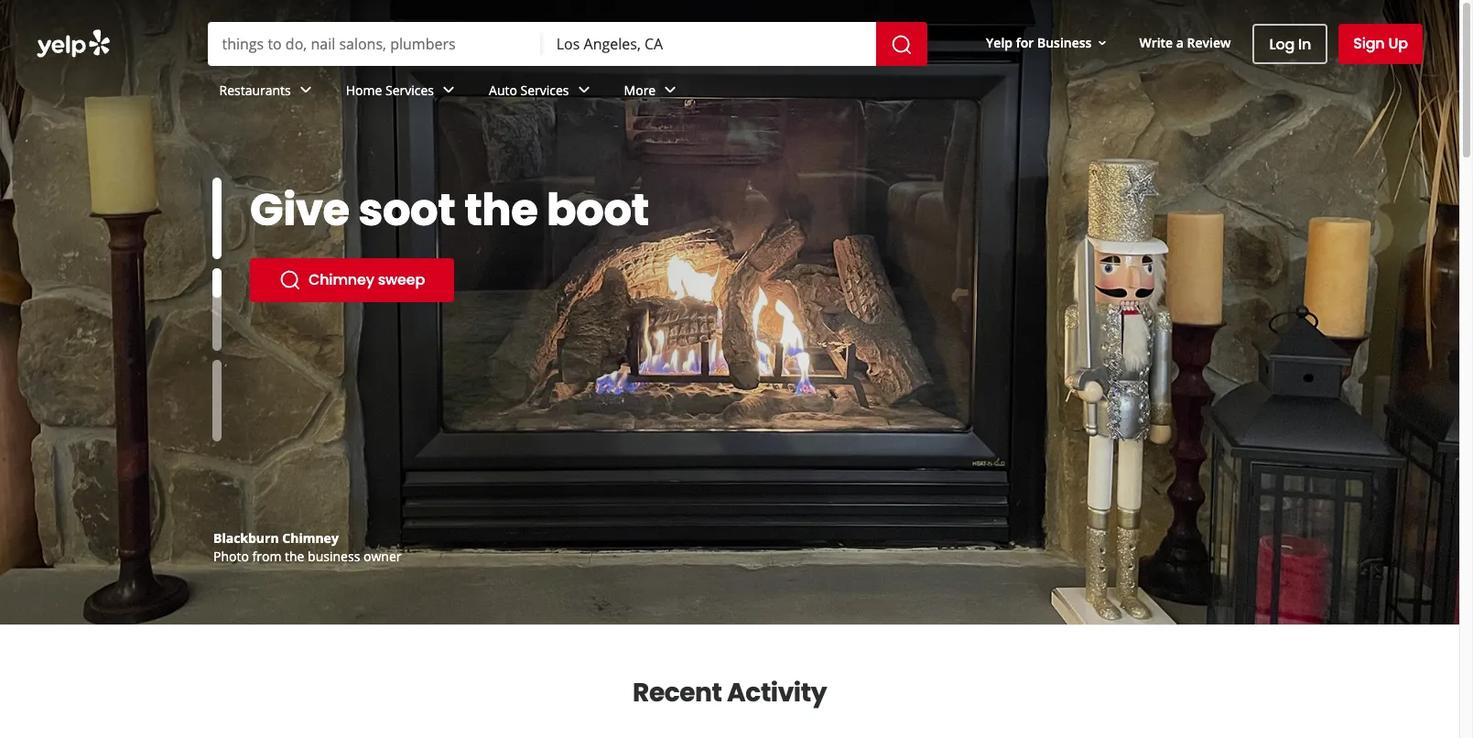 Task type: locate. For each thing, give the bounding box(es) containing it.
24 chevron down v2 image inside home services link
[[438, 79, 460, 101]]

chimney up business
[[282, 529, 339, 547]]

up
[[1389, 33, 1409, 54]]

1 horizontal spatial none field
[[557, 34, 862, 54]]

yelp for business
[[986, 34, 1092, 51]]

24 chevron down v2 image right more
[[660, 79, 682, 101]]

write a review
[[1140, 34, 1231, 51]]

24 chevron down v2 image for more
[[660, 79, 682, 101]]

1 horizontal spatial services
[[521, 81, 569, 99]]

chimney
[[309, 269, 374, 290], [282, 529, 339, 547]]

services right auto
[[521, 81, 569, 99]]

0 horizontal spatial services
[[386, 81, 434, 99]]

business
[[1038, 34, 1092, 51]]

24 chevron down v2 image
[[438, 79, 460, 101], [573, 79, 595, 101]]

services
[[386, 81, 434, 99], [521, 81, 569, 99]]

auto
[[489, 81, 517, 99]]

sign up
[[1354, 33, 1409, 54]]

Find text field
[[222, 34, 527, 54]]

services for home services
[[386, 81, 434, 99]]

2 services from the left
[[521, 81, 569, 99]]

a
[[1177, 34, 1184, 51]]

1 24 chevron down v2 image from the left
[[438, 79, 460, 101]]

none field find
[[222, 34, 527, 54]]

soot
[[359, 180, 455, 241]]

24 chevron down v2 image
[[295, 79, 317, 101], [660, 79, 682, 101]]

0 vertical spatial the
[[464, 180, 538, 241]]

1 vertical spatial chimney
[[282, 529, 339, 547]]

recent activity
[[633, 675, 827, 711]]

services for auto services
[[521, 81, 569, 99]]

write
[[1140, 34, 1173, 51]]

none field up more link
[[557, 34, 862, 54]]

sweep
[[378, 269, 425, 290]]

24 chevron down v2 image inside restaurants link
[[295, 79, 317, 101]]

recent
[[633, 675, 722, 711]]

none field up home on the left of page
[[222, 34, 527, 54]]

None field
[[222, 34, 527, 54], [557, 34, 862, 54]]

2 24 chevron down v2 image from the left
[[573, 79, 595, 101]]

for
[[1016, 34, 1034, 51]]

24 chevron down v2 image for home services
[[438, 79, 460, 101]]

0 horizontal spatial 24 chevron down v2 image
[[438, 79, 460, 101]]

chimney right 24 search v2 image
[[309, 269, 374, 290]]

1 vertical spatial the
[[285, 548, 304, 565]]

24 chevron down v2 image for auto services
[[573, 79, 595, 101]]

None search field
[[0, 0, 1460, 119], [207, 22, 931, 66], [0, 0, 1460, 119], [207, 22, 931, 66]]

1 horizontal spatial 24 chevron down v2 image
[[660, 79, 682, 101]]

2 24 chevron down v2 image from the left
[[660, 79, 682, 101]]

blackburn
[[213, 529, 279, 547]]

write a review link
[[1132, 26, 1239, 59]]

home
[[346, 81, 382, 99]]

2 none field from the left
[[557, 34, 862, 54]]

1 horizontal spatial 24 chevron down v2 image
[[573, 79, 595, 101]]

services right home on the left of page
[[386, 81, 434, 99]]

1 services from the left
[[386, 81, 434, 99]]

24 chevron down v2 image left auto
[[438, 79, 460, 101]]

give
[[250, 180, 350, 241]]

owner
[[364, 548, 402, 565]]

1 horizontal spatial the
[[464, 180, 538, 241]]

1 24 chevron down v2 image from the left
[[295, 79, 317, 101]]

24 chevron down v2 image right auto services
[[573, 79, 595, 101]]

1 none field from the left
[[222, 34, 527, 54]]

0 vertical spatial chimney
[[309, 269, 374, 290]]

24 chevron down v2 image inside more link
[[660, 79, 682, 101]]

24 chevron down v2 image right restaurants
[[295, 79, 317, 101]]

the inside blackburn chimney photo from the business owner
[[285, 548, 304, 565]]

chimney sweep
[[309, 269, 425, 290]]

0 horizontal spatial the
[[285, 548, 304, 565]]

0 horizontal spatial 24 chevron down v2 image
[[295, 79, 317, 101]]

0 horizontal spatial none field
[[222, 34, 527, 54]]

auto services
[[489, 81, 569, 99]]

the
[[464, 180, 538, 241], [285, 548, 304, 565]]

give soot the boot
[[250, 180, 649, 241]]

24 chevron down v2 image inside auto services link
[[573, 79, 595, 101]]



Task type: describe. For each thing, give the bounding box(es) containing it.
log in
[[1270, 33, 1312, 54]]

chimney inside "link"
[[309, 269, 374, 290]]

activity
[[727, 675, 827, 711]]

business categories element
[[205, 66, 1423, 119]]

auto services link
[[474, 66, 610, 119]]

chimney sweep link
[[250, 258, 454, 302]]

16 chevron down v2 image
[[1096, 36, 1110, 50]]

restaurants link
[[205, 66, 331, 119]]

yelp for business button
[[979, 26, 1118, 59]]

home services link
[[331, 66, 474, 119]]

in
[[1299, 33, 1312, 54]]

select slide image
[[212, 178, 222, 259]]

none field near
[[557, 34, 862, 54]]

log
[[1270, 33, 1295, 54]]

more link
[[610, 66, 696, 119]]

24 search v2 image
[[279, 269, 301, 291]]

log in link
[[1253, 24, 1328, 64]]

review
[[1187, 34, 1231, 51]]

sign
[[1354, 33, 1385, 54]]

chimney inside blackburn chimney photo from the business owner
[[282, 529, 339, 547]]

more
[[624, 81, 656, 99]]

home services
[[346, 81, 434, 99]]

business
[[308, 548, 360, 565]]

yelp
[[986, 34, 1013, 51]]

24 chevron down v2 image for restaurants
[[295, 79, 317, 101]]

sign up link
[[1339, 24, 1423, 64]]

blackburn chimney photo from the business owner
[[213, 529, 402, 565]]

blackburn chimney link
[[213, 529, 339, 547]]

from
[[252, 548, 282, 565]]

restaurants
[[219, 81, 291, 99]]

search image
[[891, 34, 913, 55]]

Near text field
[[557, 34, 862, 54]]

explore banner section banner
[[0, 0, 1460, 625]]

photo
[[213, 548, 249, 565]]

boot
[[547, 180, 649, 241]]



Task type: vqa. For each thing, say whether or not it's contained in the screenshot.
right 24 chevron down v2 icon
yes



